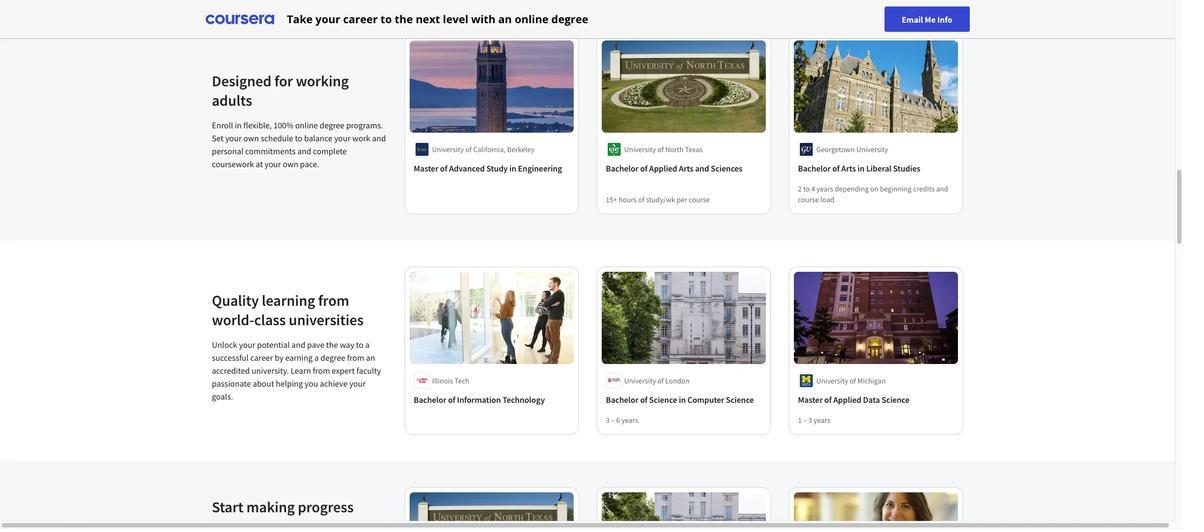 Task type: vqa. For each thing, say whether or not it's contained in the screenshot.
Instructor:
no



Task type: locate. For each thing, give the bounding box(es) containing it.
online right with
[[515, 12, 549, 26]]

work
[[352, 133, 370, 143]]

university.
[[252, 365, 289, 376]]

and up pace.
[[297, 145, 311, 156]]

1 horizontal spatial science
[[726, 395, 754, 405]]

2 horizontal spatial science
[[882, 395, 910, 405]]

0 vertical spatial applied
[[649, 163, 677, 174]]

of left london
[[658, 376, 664, 386]]

about
[[253, 378, 274, 389]]

years
[[817, 184, 833, 194], [622, 416, 638, 425], [814, 416, 831, 425]]

of up advanced
[[465, 145, 472, 154]]

engineering
[[518, 163, 562, 174]]

credits
[[913, 184, 935, 194]]

1 horizontal spatial arts
[[842, 163, 856, 174]]

1 horizontal spatial master
[[798, 395, 823, 405]]

1 vertical spatial a
[[314, 352, 319, 363]]

career inside unlock your potential and pave the way to a successful career by earning a degree from an accredited university. learn from expert faculty passionate about helping you achieve your goals.
[[250, 352, 273, 363]]

and down texas
[[695, 163, 709, 174]]

master for master of applied data science
[[798, 395, 823, 405]]

own
[[243, 133, 259, 143], [283, 158, 298, 169]]

in
[[235, 120, 242, 130], [509, 163, 516, 174], [858, 163, 865, 174], [679, 395, 686, 405]]

university for science
[[624, 376, 656, 386]]

arts down georgetown university
[[842, 163, 856, 174]]

2 arts from the left
[[842, 163, 856, 174]]

an right with
[[498, 12, 512, 26]]

university for sciences
[[624, 145, 656, 154]]

in right the enroll
[[235, 120, 242, 130]]

course inside 2 to 4 years depending on beginning credits and course load
[[798, 195, 819, 205]]

3 left 6
[[606, 416, 610, 425]]

bachelor of science in computer science link
[[606, 394, 761, 407]]

class
[[254, 310, 286, 330]]

the left next
[[395, 12, 413, 26]]

bachelor for bachelor of applied arts and sciences
[[606, 163, 639, 174]]

– left 6
[[611, 416, 615, 425]]

science down university of london
[[649, 395, 677, 405]]

email me info button
[[885, 6, 970, 32]]

from up you
[[313, 365, 330, 376]]

an inside unlock your potential and pave the way to a successful career by earning a degree from an accredited university. learn from expert faculty passionate about helping you achieve your goals.
[[366, 352, 375, 363]]

coursework
[[212, 158, 254, 169]]

take
[[287, 12, 313, 26]]

of up the 1 – 3 years
[[825, 395, 832, 405]]

a right way
[[365, 339, 370, 350]]

3 science from the left
[[882, 395, 910, 405]]

bachelor
[[606, 163, 639, 174], [798, 163, 831, 174], [414, 395, 446, 405], [606, 395, 639, 405]]

bachelor inside 'link'
[[798, 163, 831, 174]]

of for master of advanced study in engineering
[[440, 163, 448, 174]]

1 horizontal spatial the
[[395, 12, 413, 26]]

own left pace.
[[283, 158, 298, 169]]

1 vertical spatial an
[[366, 352, 375, 363]]

world-
[[212, 310, 254, 330]]

technology
[[503, 395, 545, 405]]

3
[[606, 416, 610, 425], [809, 416, 812, 425]]

years right 6
[[622, 416, 638, 425]]

and right credits
[[936, 184, 948, 194]]

of for university of california, berkeley
[[465, 145, 472, 154]]

course down 4
[[798, 195, 819, 205]]

degree
[[551, 12, 588, 26], [320, 120, 345, 130], [321, 352, 345, 363], [272, 517, 316, 530]]

and up 'earning'
[[292, 339, 305, 350]]

1 horizontal spatial a
[[314, 352, 319, 363]]

15+
[[606, 195, 617, 205]]

quality learning from world-class universities
[[212, 291, 364, 330]]

0 horizontal spatial online
[[295, 120, 318, 130]]

applied for arts
[[649, 163, 677, 174]]

course
[[689, 195, 710, 205], [798, 195, 819, 205]]

bachelor up 4
[[798, 163, 831, 174]]

1 – 3 years
[[798, 416, 831, 425]]

1 vertical spatial master
[[798, 395, 823, 405]]

1 horizontal spatial course
[[798, 195, 819, 205]]

a down pave
[[314, 352, 319, 363]]

your right the take
[[316, 12, 340, 26]]

coursera image
[[205, 11, 274, 28]]

1 horizontal spatial applied
[[834, 395, 862, 405]]

1 vertical spatial from
[[347, 352, 364, 363]]

years for arts
[[817, 184, 833, 194]]

your up complete
[[334, 133, 351, 143]]

texas
[[685, 145, 703, 154]]

information
[[457, 395, 501, 405]]

of right hours
[[638, 195, 645, 205]]

0 horizontal spatial arts
[[679, 163, 694, 174]]

1 horizontal spatial 3
[[809, 416, 812, 425]]

load
[[821, 195, 835, 205]]

bachelor of information technology
[[414, 395, 545, 405]]

years for applied
[[814, 416, 831, 425]]

1 horizontal spatial own
[[283, 158, 298, 169]]

berkeley
[[507, 145, 535, 154]]

the inside unlock your potential and pave the way to a successful career by earning a degree from an accredited university. learn from expert faculty passionate about helping you achieve your goals.
[[326, 339, 338, 350]]

an up faculty
[[366, 352, 375, 363]]

1
[[798, 416, 802, 425]]

science right computer
[[726, 395, 754, 405]]

helping
[[276, 378, 303, 389]]

start making progress toward a degree today
[[212, 497, 356, 530]]

bachelor for bachelor of arts in liberal studies
[[798, 163, 831, 174]]

arts inside 'link'
[[842, 163, 856, 174]]

2
[[798, 184, 802, 194]]

beginning
[[880, 184, 912, 194]]

science
[[649, 395, 677, 405], [726, 395, 754, 405], [882, 395, 910, 405]]

of left advanced
[[440, 163, 448, 174]]

1 vertical spatial online
[[295, 120, 318, 130]]

in inside enroll in flexible, 100% online degree programs. set your own schedule to balance your work and personal commitments and complete coursework at your own pace.
[[235, 120, 242, 130]]

0 horizontal spatial applied
[[649, 163, 677, 174]]

university for engineering
[[432, 145, 464, 154]]

achieve
[[320, 378, 348, 389]]

your down commitments in the top of the page
[[265, 158, 281, 169]]

the
[[395, 12, 413, 26], [326, 339, 338, 350]]

100%
[[274, 120, 294, 130]]

to
[[381, 12, 392, 26], [295, 133, 302, 143], [803, 184, 810, 194], [356, 339, 364, 350]]

of down illinois tech
[[448, 395, 455, 405]]

years up load
[[817, 184, 833, 194]]

earning
[[285, 352, 313, 363]]

1 3 from the left
[[606, 416, 610, 425]]

to left 4
[[803, 184, 810, 194]]

2 vertical spatial from
[[313, 365, 330, 376]]

1 vertical spatial career
[[250, 352, 273, 363]]

learning
[[262, 291, 315, 310]]

designed
[[212, 71, 272, 90]]

0 horizontal spatial a
[[261, 517, 269, 530]]

of
[[465, 145, 472, 154], [658, 145, 664, 154], [440, 163, 448, 174], [640, 163, 648, 174], [833, 163, 840, 174], [638, 195, 645, 205], [658, 376, 664, 386], [850, 376, 856, 386], [448, 395, 455, 405], [640, 395, 648, 405], [825, 395, 832, 405]]

– for master of applied data science
[[803, 416, 807, 425]]

enroll
[[212, 120, 233, 130]]

0 vertical spatial from
[[318, 291, 349, 310]]

2 3 from the left
[[809, 416, 812, 425]]

of for bachelor of arts in liberal studies
[[833, 163, 840, 174]]

2 science from the left
[[726, 395, 754, 405]]

from right the learning
[[318, 291, 349, 310]]

and right work
[[372, 133, 386, 143]]

3 right 1
[[809, 416, 812, 425]]

years inside 2 to 4 years depending on beginning credits and course load
[[817, 184, 833, 194]]

online up balance at left
[[295, 120, 318, 130]]

1 horizontal spatial an
[[498, 12, 512, 26]]

university up advanced
[[432, 145, 464, 154]]

applied
[[649, 163, 677, 174], [834, 395, 862, 405]]

master
[[414, 163, 438, 174], [798, 395, 823, 405]]

of down georgetown
[[833, 163, 840, 174]]

science right data
[[882, 395, 910, 405]]

15+ hours of study/wk per course
[[606, 195, 710, 205]]

progress
[[298, 497, 354, 517]]

1 course from the left
[[689, 195, 710, 205]]

0 horizontal spatial science
[[649, 395, 677, 405]]

–
[[611, 416, 615, 425], [803, 416, 807, 425]]

2 course from the left
[[798, 195, 819, 205]]

in right study
[[509, 163, 516, 174]]

bachelor of information technology link
[[414, 394, 569, 407]]

1 arts from the left
[[679, 163, 694, 174]]

depending
[[835, 184, 869, 194]]

2 vertical spatial a
[[261, 517, 269, 530]]

0 horizontal spatial –
[[611, 416, 615, 425]]

bachelor down "illinois"
[[414, 395, 446, 405]]

of inside 'link'
[[833, 163, 840, 174]]

0 horizontal spatial course
[[689, 195, 710, 205]]

1 vertical spatial applied
[[834, 395, 862, 405]]

1 vertical spatial the
[[326, 339, 338, 350]]

online inside enroll in flexible, 100% online degree programs. set your own schedule to balance your work and personal commitments and complete coursework at your own pace.
[[295, 120, 318, 130]]

london
[[665, 376, 690, 386]]

hours
[[619, 195, 637, 205]]

course right per
[[689, 195, 710, 205]]

1 – from the left
[[611, 416, 615, 425]]

to right way
[[356, 339, 364, 350]]

0 vertical spatial master
[[414, 163, 438, 174]]

with
[[471, 12, 496, 26]]

bachelor of applied arts and sciences
[[606, 163, 743, 174]]

university left north
[[624, 145, 656, 154]]

master up the 1 – 3 years
[[798, 395, 823, 405]]

applied down university of michigan
[[834, 395, 862, 405]]

programs.
[[346, 120, 383, 130]]

– right 1
[[803, 416, 807, 425]]

your
[[316, 12, 340, 26], [225, 133, 242, 143], [334, 133, 351, 143], [265, 158, 281, 169], [239, 339, 255, 350], [349, 378, 366, 389]]

designed for working adults
[[212, 71, 349, 110]]

1 horizontal spatial online
[[515, 12, 549, 26]]

0 horizontal spatial career
[[250, 352, 273, 363]]

from down way
[[347, 352, 364, 363]]

0 horizontal spatial master
[[414, 163, 438, 174]]

0 horizontal spatial an
[[366, 352, 375, 363]]

studies
[[893, 163, 921, 174]]

commitments
[[245, 145, 296, 156]]

goals.
[[212, 391, 233, 402]]

0 horizontal spatial the
[[326, 339, 338, 350]]

0 vertical spatial online
[[515, 12, 549, 26]]

and inside 2 to 4 years depending on beginning credits and course load
[[936, 184, 948, 194]]

me
[[925, 14, 936, 25]]

university up master of applied data science
[[817, 376, 848, 386]]

of down university of london
[[640, 395, 648, 405]]

of left the michigan
[[850, 376, 856, 386]]

bachelor up hours
[[606, 163, 639, 174]]

of for master of applied data science
[[825, 395, 832, 405]]

university of london
[[624, 376, 690, 386]]

1 horizontal spatial –
[[803, 416, 807, 425]]

0 horizontal spatial own
[[243, 133, 259, 143]]

applied down "university of north texas"
[[649, 163, 677, 174]]

0 vertical spatial a
[[365, 339, 370, 350]]

making
[[246, 497, 295, 517]]

bachelor up 3 – 6 years
[[606, 395, 639, 405]]

to inside unlock your potential and pave the way to a successful career by earning a degree from an accredited university. learn from expert faculty passionate about helping you achieve your goals.
[[356, 339, 364, 350]]

0 horizontal spatial 3
[[606, 416, 610, 425]]

2 horizontal spatial a
[[365, 339, 370, 350]]

university left london
[[624, 376, 656, 386]]

0 vertical spatial career
[[343, 12, 378, 26]]

in down london
[[679, 395, 686, 405]]

to left balance at left
[[295, 133, 302, 143]]

2 – from the left
[[803, 416, 807, 425]]

master left advanced
[[414, 163, 438, 174]]

in left liberal
[[858, 163, 865, 174]]

arts down texas
[[679, 163, 694, 174]]

a right toward
[[261, 517, 269, 530]]

years right 1
[[814, 416, 831, 425]]

start
[[212, 497, 244, 517]]

the left way
[[326, 339, 338, 350]]

level
[[443, 12, 468, 26]]

1 horizontal spatial career
[[343, 12, 378, 26]]

from
[[318, 291, 349, 310], [347, 352, 364, 363], [313, 365, 330, 376]]

of left north
[[658, 145, 664, 154]]

own down flexible,
[[243, 133, 259, 143]]

of down "university of north texas"
[[640, 163, 648, 174]]

master of advanced study in engineering
[[414, 163, 562, 174]]



Task type: describe. For each thing, give the bounding box(es) containing it.
of for bachelor of science in computer science
[[640, 395, 648, 405]]

and inside bachelor of applied arts and sciences link
[[695, 163, 709, 174]]

0 vertical spatial own
[[243, 133, 259, 143]]

your down faculty
[[349, 378, 366, 389]]

of for bachelor of applied arts and sciences
[[640, 163, 648, 174]]

complete
[[313, 145, 347, 156]]

faculty
[[357, 365, 381, 376]]

1 vertical spatial own
[[283, 158, 298, 169]]

in inside master of advanced study in engineering link
[[509, 163, 516, 174]]

master of applied data science
[[798, 395, 910, 405]]

georgetown
[[817, 145, 855, 154]]

university of north texas
[[624, 145, 703, 154]]

science inside master of applied data science link
[[882, 395, 910, 405]]

unlock
[[212, 339, 237, 350]]

to left next
[[381, 12, 392, 26]]

today
[[319, 517, 356, 530]]

master of advanced study in engineering link
[[414, 162, 569, 175]]

university up bachelor of arts in liberal studies 'link'
[[857, 145, 888, 154]]

michigan
[[858, 376, 886, 386]]

4
[[811, 184, 815, 194]]

of for bachelor of information technology
[[448, 395, 455, 405]]

expert
[[332, 365, 355, 376]]

accredited
[[212, 365, 250, 376]]

to inside enroll in flexible, 100% online degree programs. set your own schedule to balance your work and personal commitments and complete coursework at your own pace.
[[295, 133, 302, 143]]

2 to 4 years depending on beginning credits and course load
[[798, 184, 948, 205]]

degree inside start making progress toward a degree today
[[272, 517, 316, 530]]

study/wk
[[646, 195, 675, 205]]

bachelor for bachelor of information technology
[[414, 395, 446, 405]]

universities
[[289, 310, 364, 330]]

balance
[[304, 133, 333, 143]]

working
[[296, 71, 349, 90]]

data
[[863, 395, 880, 405]]

computer
[[688, 395, 724, 405]]

and inside unlock your potential and pave the way to a successful career by earning a degree from an accredited university. learn from expert faculty passionate about helping you achieve your goals.
[[292, 339, 305, 350]]

next
[[416, 12, 440, 26]]

master of applied data science link
[[798, 394, 954, 407]]

degree inside unlock your potential and pave the way to a successful career by earning a degree from an accredited university. learn from expert faculty passionate about helping you achieve your goals.
[[321, 352, 345, 363]]

1 science from the left
[[649, 395, 677, 405]]

california,
[[473, 145, 506, 154]]

enroll in flexible, 100% online degree programs. set your own schedule to balance your work and personal commitments and complete coursework at your own pace.
[[212, 120, 386, 169]]

applied for data
[[834, 395, 862, 405]]

per
[[677, 195, 687, 205]]

flexible,
[[243, 120, 272, 130]]

passionate
[[212, 378, 251, 389]]

bachelor of arts in liberal studies
[[798, 163, 921, 174]]

in inside bachelor of arts in liberal studies 'link'
[[858, 163, 865, 174]]

info
[[938, 14, 953, 25]]

years for science
[[622, 416, 638, 425]]

degree inside enroll in flexible, 100% online degree programs. set your own schedule to balance your work and personal commitments and complete coursework at your own pace.
[[320, 120, 345, 130]]

liberal
[[866, 163, 892, 174]]

personal
[[212, 145, 244, 156]]

illinois tech
[[432, 376, 469, 386]]

potential
[[257, 339, 290, 350]]

tech
[[455, 376, 469, 386]]

georgetown university
[[817, 145, 888, 154]]

schedule
[[261, 133, 293, 143]]

of for university of london
[[658, 376, 664, 386]]

you
[[305, 378, 318, 389]]

a inside start making progress toward a degree today
[[261, 517, 269, 530]]

for
[[275, 71, 293, 90]]

university of california, berkeley
[[432, 145, 535, 154]]

bachelor of science in computer science
[[606, 395, 754, 405]]

in inside bachelor of science in computer science link
[[679, 395, 686, 405]]

set
[[212, 133, 224, 143]]

email me info
[[902, 14, 953, 25]]

bachelor for bachelor of science in computer science
[[606, 395, 639, 405]]

to inside 2 to 4 years depending on beginning credits and course load
[[803, 184, 810, 194]]

by
[[275, 352, 284, 363]]

0 vertical spatial the
[[395, 12, 413, 26]]

your up 'personal'
[[225, 133, 242, 143]]

way
[[340, 339, 354, 350]]

bachelor of applied arts and sciences link
[[606, 162, 761, 175]]

3 – 6 years
[[606, 416, 638, 425]]

unlock your potential and pave the way to a successful career by earning a degree from an accredited university. learn from expert faculty passionate about helping you achieve your goals.
[[212, 339, 381, 402]]

on
[[870, 184, 879, 194]]

master for master of advanced study in engineering
[[414, 163, 438, 174]]

quality
[[212, 291, 259, 310]]

at
[[256, 158, 263, 169]]

your up "successful"
[[239, 339, 255, 350]]

advanced
[[449, 163, 485, 174]]

pave
[[307, 339, 324, 350]]

of for university of north texas
[[658, 145, 664, 154]]

0 vertical spatial an
[[498, 12, 512, 26]]

pace.
[[300, 158, 319, 169]]

north
[[665, 145, 684, 154]]

toward
[[212, 517, 258, 530]]

successful
[[212, 352, 249, 363]]

learn
[[291, 365, 311, 376]]

– for bachelor of science in computer science
[[611, 416, 615, 425]]

from inside the quality learning from world-class universities
[[318, 291, 349, 310]]

study
[[487, 163, 508, 174]]

illinois
[[432, 376, 453, 386]]

email
[[902, 14, 923, 25]]

sciences
[[711, 163, 743, 174]]

of for university of michigan
[[850, 376, 856, 386]]



